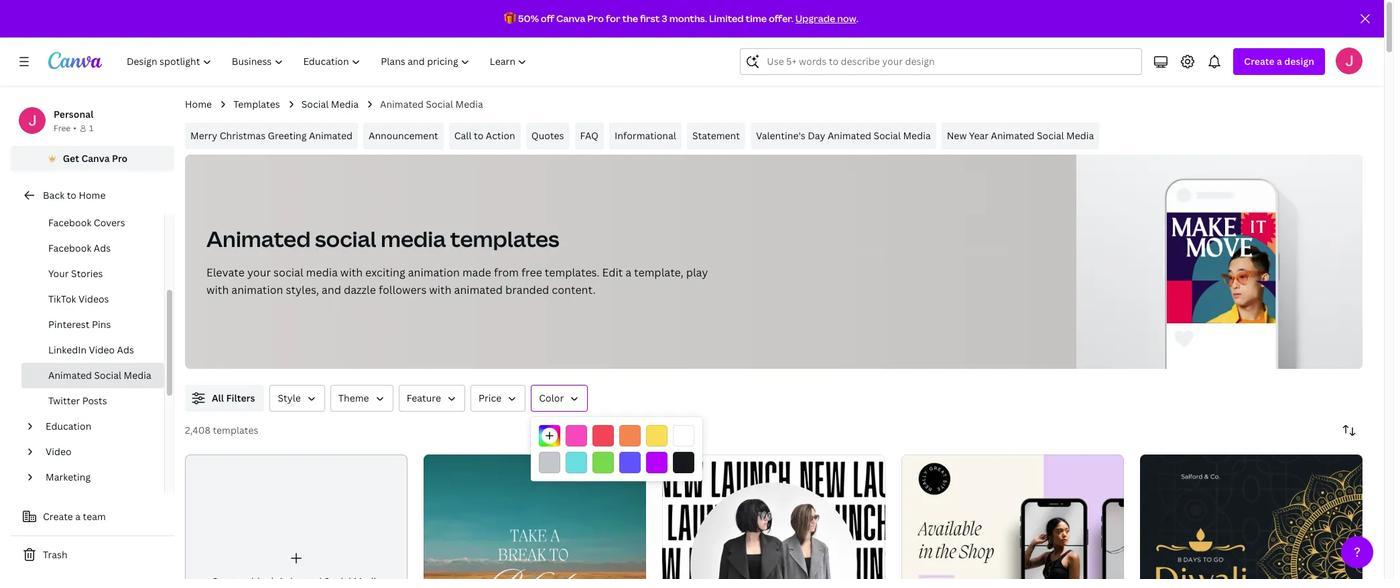 Task type: locate. For each thing, give the bounding box(es) containing it.
stories
[[71, 267, 103, 280]]

months.
[[670, 12, 707, 25]]

0 vertical spatial templates
[[450, 225, 560, 253]]

call
[[454, 129, 472, 142]]

0 vertical spatial to
[[474, 129, 484, 142]]

all
[[212, 392, 224, 405]]

pro up back to home link
[[112, 152, 128, 165]]

elevate
[[206, 265, 245, 280]]

back to home link
[[11, 182, 174, 209]]

1 facebook from the top
[[48, 217, 91, 229]]

your
[[247, 265, 271, 280]]

facebook ads link
[[21, 236, 164, 261]]

a left 'design'
[[1277, 55, 1282, 68]]

canva right get
[[81, 152, 110, 165]]

with
[[340, 265, 363, 280], [206, 283, 229, 298], [429, 283, 452, 298]]

1 vertical spatial pro
[[112, 152, 128, 165]]

to for call
[[474, 129, 484, 142]]

tiktok videos
[[48, 293, 109, 306]]

animation down your
[[231, 283, 283, 298]]

get
[[63, 152, 79, 165]]

#74d353 image
[[593, 453, 614, 474], [593, 453, 614, 474]]

#fd5152 image
[[593, 426, 614, 447]]

1 horizontal spatial video
[[89, 344, 115, 357]]

ads down "covers"
[[94, 242, 111, 255]]

animated social media templates image
[[1077, 155, 1363, 369], [1167, 213, 1276, 324]]

upgrade
[[796, 12, 836, 25]]

a inside button
[[75, 511, 81, 524]]

#fd5ebb image
[[566, 426, 587, 447]]

1 vertical spatial a
[[626, 265, 632, 280]]

a for team
[[75, 511, 81, 524]]

ads down pinterest pins link
[[117, 344, 134, 357]]

template,
[[634, 265, 684, 280]]

1 horizontal spatial templates
[[450, 225, 560, 253]]

all filters button
[[185, 385, 264, 412]]

animated
[[380, 98, 424, 111], [309, 129, 353, 142], [828, 129, 872, 142], [991, 129, 1035, 142], [206, 225, 311, 253], [48, 369, 92, 382]]

0 horizontal spatial pro
[[112, 152, 128, 165]]

1 vertical spatial social
[[274, 265, 303, 280]]

feature button
[[399, 385, 465, 412]]

0 horizontal spatial animated social media
[[48, 369, 151, 382]]

linkedin
[[48, 344, 87, 357]]

1 vertical spatial canva
[[81, 152, 110, 165]]

1 horizontal spatial a
[[626, 265, 632, 280]]

education
[[46, 420, 91, 433]]

canva right the off on the left top of page
[[556, 12, 586, 25]]

1 vertical spatial facebook
[[48, 242, 91, 255]]

ads
[[94, 242, 111, 255], [117, 344, 134, 357]]

personal
[[54, 108, 93, 121]]

home up facebook covers link
[[79, 189, 106, 202]]

all filters
[[212, 392, 255, 405]]

animated down linkedin
[[48, 369, 92, 382]]

upgrade now button
[[796, 12, 857, 25]]

branded
[[505, 283, 549, 298]]

0 horizontal spatial with
[[206, 283, 229, 298]]

create for create a team
[[43, 511, 73, 524]]

0 vertical spatial social
[[315, 225, 376, 253]]

animation up followers
[[408, 265, 460, 280]]

off
[[541, 12, 555, 25]]

0 vertical spatial animated social media
[[380, 98, 483, 111]]

to
[[474, 129, 484, 142], [67, 189, 76, 202]]

0 horizontal spatial social
[[274, 265, 303, 280]]

#b612fb image
[[646, 453, 668, 474]]

your stories link
[[21, 261, 164, 287]]

linkedin video ads link
[[21, 338, 164, 363]]

offer.
[[769, 12, 794, 25]]

purple phone mockup fashion store promotion animated instagram post image
[[901, 455, 1124, 580]]

1 vertical spatial to
[[67, 189, 76, 202]]

templates up from at left
[[450, 225, 560, 253]]

animated social media up the announcement
[[380, 98, 483, 111]]

create a design
[[1245, 55, 1315, 68]]

to right call
[[474, 129, 484, 142]]

1 vertical spatial animation
[[231, 283, 283, 298]]

price button
[[471, 385, 526, 412]]

video
[[89, 344, 115, 357], [46, 446, 71, 459]]

facebook up facebook ads
[[48, 217, 91, 229]]

social media
[[301, 98, 359, 111]]

#ffffff image
[[673, 426, 695, 447], [673, 426, 695, 447]]

media
[[381, 225, 446, 253], [306, 265, 338, 280]]

1 vertical spatial create
[[43, 511, 73, 524]]

#fe884c image
[[619, 426, 641, 447], [619, 426, 641, 447]]

create inside 'create a design' dropdown button
[[1245, 55, 1275, 68]]

1 vertical spatial video
[[46, 446, 71, 459]]

time
[[746, 12, 767, 25]]

styles,
[[286, 283, 319, 298]]

social up exciting
[[315, 225, 376, 253]]

animated social media up posts
[[48, 369, 151, 382]]

animated right year
[[991, 129, 1035, 142]]

templates
[[233, 98, 280, 111]]

merry christmas greeting animated
[[190, 129, 353, 142]]

day
[[808, 129, 826, 142]]

linkedin video ads
[[48, 344, 134, 357]]

with up dazzle
[[340, 265, 363, 280]]

0 horizontal spatial templates
[[213, 424, 258, 437]]

0 horizontal spatial home
[[79, 189, 106, 202]]

back to home
[[43, 189, 106, 202]]

to right back
[[67, 189, 76, 202]]

animated up the announcement
[[380, 98, 424, 111]]

0 horizontal spatial ads
[[94, 242, 111, 255]]

0 vertical spatial facebook
[[48, 217, 91, 229]]

pinterest pins
[[48, 318, 111, 331]]

with right followers
[[429, 283, 452, 298]]

create left team
[[43, 511, 73, 524]]

animated right "day"
[[828, 129, 872, 142]]

action
[[486, 129, 515, 142]]

50%
[[518, 12, 539, 25]]

2 vertical spatial a
[[75, 511, 81, 524]]

media up exciting
[[381, 225, 446, 253]]

price
[[479, 392, 502, 405]]

1 horizontal spatial media
[[381, 225, 446, 253]]

•
[[73, 123, 76, 134]]

0 vertical spatial media
[[381, 225, 446, 253]]

a right edit on the top
[[626, 265, 632, 280]]

1 horizontal spatial ads
[[117, 344, 134, 357]]

video down "pins"
[[89, 344, 115, 357]]

twitter
[[48, 395, 80, 408]]

1 horizontal spatial home
[[185, 98, 212, 111]]

0 horizontal spatial to
[[67, 189, 76, 202]]

pins
[[92, 318, 111, 331]]

twitter posts
[[48, 395, 107, 408]]

canva
[[556, 12, 586, 25], [81, 152, 110, 165]]

1 vertical spatial templates
[[213, 424, 258, 437]]

pro left for
[[588, 12, 604, 25]]

education link
[[40, 414, 156, 440]]

free
[[522, 265, 542, 280]]

media inside elevate your social media with exciting animation made from free templates. edit a template, play with animation styles, and dazzle followers with animated branded content.
[[306, 265, 338, 280]]

a inside dropdown button
[[1277, 55, 1282, 68]]

0 horizontal spatial canva
[[81, 152, 110, 165]]

marketing
[[46, 471, 91, 484]]

0 vertical spatial create
[[1245, 55, 1275, 68]]

2,408 templates
[[185, 424, 258, 437]]

1 horizontal spatial animation
[[408, 265, 460, 280]]

1 vertical spatial media
[[306, 265, 338, 280]]

0 horizontal spatial create
[[43, 511, 73, 524]]

pinterest
[[48, 318, 90, 331]]

animation
[[408, 265, 460, 280], [231, 283, 283, 298]]

merry christmas greeting animated link
[[185, 123, 358, 150]]

statement link
[[687, 123, 745, 150]]

social up styles,
[[274, 265, 303, 280]]

james peterson image
[[1336, 48, 1363, 74]]

color
[[539, 392, 564, 405]]

1 horizontal spatial canva
[[556, 12, 586, 25]]

1 vertical spatial home
[[79, 189, 106, 202]]

call to action link
[[449, 123, 521, 150]]

a for design
[[1277, 55, 1282, 68]]

0 horizontal spatial media
[[306, 265, 338, 280]]

add a new color image
[[539, 426, 560, 447], [539, 426, 560, 447]]

team
[[83, 511, 106, 524]]

#b612fb image
[[646, 453, 668, 474]]

1 horizontal spatial pro
[[588, 12, 604, 25]]

#c1c6cb image
[[539, 453, 560, 474], [539, 453, 560, 474]]

create inside the "create a team" button
[[43, 511, 73, 524]]

video up marketing in the bottom of the page
[[46, 446, 71, 459]]

quotes link
[[526, 123, 570, 150]]

#fd5ebb image
[[566, 426, 587, 447]]

feature
[[407, 392, 441, 405]]

#fed958 image
[[646, 426, 668, 447], [646, 426, 668, 447]]

informational link
[[609, 123, 682, 150]]

0 vertical spatial a
[[1277, 55, 1282, 68]]

home
[[185, 98, 212, 111], [79, 189, 106, 202]]

facebook covers
[[48, 217, 125, 229]]

facebook up your stories
[[48, 242, 91, 255]]

0 vertical spatial ads
[[94, 242, 111, 255]]

#15181b image
[[673, 453, 695, 474], [673, 453, 695, 474]]

Sort by button
[[1336, 418, 1363, 444]]

2 facebook from the top
[[48, 242, 91, 255]]

#4a66fb image
[[619, 453, 641, 474], [619, 453, 641, 474]]

0 horizontal spatial a
[[75, 511, 81, 524]]

None search field
[[740, 48, 1143, 75]]

create left 'design'
[[1245, 55, 1275, 68]]

get canva pro
[[63, 152, 128, 165]]

home up merry
[[185, 98, 212, 111]]

dazzle
[[344, 283, 376, 298]]

informational
[[615, 129, 676, 142]]

year
[[969, 129, 989, 142]]

1 vertical spatial ads
[[117, 344, 134, 357]]

a left team
[[75, 511, 81, 524]]

with down elevate
[[206, 283, 229, 298]]

get canva pro button
[[11, 146, 174, 172]]

made
[[463, 265, 491, 280]]

1 horizontal spatial create
[[1245, 55, 1275, 68]]

templates down all filters
[[213, 424, 258, 437]]

2 horizontal spatial a
[[1277, 55, 1282, 68]]

for
[[606, 12, 621, 25]]

back
[[43, 189, 65, 202]]

1 horizontal spatial to
[[474, 129, 484, 142]]

templates.
[[545, 265, 600, 280]]

media up and
[[306, 265, 338, 280]]



Task type: describe. For each thing, give the bounding box(es) containing it.
new year animated social media link
[[942, 123, 1100, 150]]

2 horizontal spatial with
[[429, 283, 452, 298]]

🎁 50% off canva pro for the first 3 months. limited time offer. upgrade now .
[[504, 12, 859, 25]]

videos
[[78, 293, 109, 306]]

christmas
[[220, 129, 266, 142]]

create a blank animated social media element
[[185, 455, 408, 580]]

trash
[[43, 549, 67, 562]]

merry
[[190, 129, 217, 142]]

new year animated social media
[[947, 129, 1094, 142]]

.
[[857, 12, 859, 25]]

a inside elevate your social media with exciting animation made from free templates. edit a template, play with animation styles, and dazzle followers with animated branded content.
[[626, 265, 632, 280]]

#55dbe0 image
[[566, 453, 587, 474]]

🎁
[[504, 12, 516, 25]]

valentine's day animated social media
[[756, 129, 931, 142]]

elevate your social media with exciting animation made from free templates. edit a template, play with animation styles, and dazzle followers with animated branded content.
[[206, 265, 708, 298]]

filters
[[226, 392, 255, 405]]

black and white minimalism new launch animated social media image
[[663, 455, 885, 580]]

valentine's
[[756, 129, 806, 142]]

1 horizontal spatial animated social media
[[380, 98, 483, 111]]

0 horizontal spatial animation
[[231, 283, 283, 298]]

posts
[[82, 395, 107, 408]]

0 horizontal spatial video
[[46, 446, 71, 459]]

1 horizontal spatial with
[[340, 265, 363, 280]]

theme
[[338, 392, 369, 405]]

from
[[494, 265, 519, 280]]

theme button
[[330, 385, 393, 412]]

design
[[1285, 55, 1315, 68]]

1 vertical spatial animated social media
[[48, 369, 151, 382]]

social inside elevate your social media with exciting animation made from free templates. edit a template, play with animation styles, and dazzle followers with animated branded content.
[[274, 265, 303, 280]]

trash link
[[11, 542, 174, 569]]

free •
[[54, 123, 76, 134]]

free
[[54, 123, 71, 134]]

create a design button
[[1234, 48, 1325, 75]]

the
[[622, 12, 638, 25]]

animated
[[454, 283, 503, 298]]

0 vertical spatial video
[[89, 344, 115, 357]]

statement
[[693, 129, 740, 142]]

followers
[[379, 283, 427, 298]]

pro inside get canva pro 'button'
[[112, 152, 128, 165]]

your
[[48, 267, 69, 280]]

tiktok videos link
[[21, 287, 164, 312]]

facebook for facebook covers
[[48, 217, 91, 229]]

your stories
[[48, 267, 103, 280]]

new
[[947, 129, 967, 142]]

0 vertical spatial animation
[[408, 265, 460, 280]]

covers
[[94, 217, 125, 229]]

animated down social media link
[[309, 129, 353, 142]]

#55dbe0 image
[[566, 453, 587, 474]]

0 vertical spatial pro
[[588, 12, 604, 25]]

create for create a design
[[1245, 55, 1275, 68]]

0 vertical spatial home
[[185, 98, 212, 111]]

animated up your
[[206, 225, 311, 253]]

Search search field
[[767, 49, 1134, 74]]

now
[[837, 12, 857, 25]]

video link
[[40, 440, 156, 465]]

facebook for facebook ads
[[48, 242, 91, 255]]

2,408
[[185, 424, 211, 437]]

facebook covers link
[[21, 211, 164, 236]]

facebook ads
[[48, 242, 111, 255]]

pinterest pins link
[[21, 312, 164, 338]]

style button
[[270, 385, 325, 412]]

first
[[640, 12, 660, 25]]

call to action
[[454, 129, 515, 142]]

#fd5152 image
[[593, 426, 614, 447]]

to for back
[[67, 189, 76, 202]]

create a team
[[43, 511, 106, 524]]

announcement link
[[363, 123, 444, 150]]

valentine's day animated social media link
[[751, 123, 936, 150]]

1 horizontal spatial social
[[315, 225, 376, 253]]

limited
[[709, 12, 744, 25]]

canva inside 'button'
[[81, 152, 110, 165]]

0 vertical spatial canva
[[556, 12, 586, 25]]

faq link
[[575, 123, 604, 150]]

tiktok
[[48, 293, 76, 306]]

top level navigation element
[[118, 48, 539, 75]]

announcement
[[369, 129, 438, 142]]

twitter posts link
[[21, 389, 164, 414]]

home link
[[185, 97, 212, 112]]

edit
[[602, 265, 623, 280]]

templates link
[[233, 97, 280, 112]]

exciting
[[365, 265, 405, 280]]

marketing link
[[40, 465, 156, 491]]

home inside back to home link
[[79, 189, 106, 202]]

animated social media templates
[[206, 225, 560, 253]]

1
[[89, 123, 93, 134]]

3
[[662, 12, 668, 25]]

play
[[686, 265, 708, 280]]

social media link
[[301, 97, 359, 112]]



Task type: vqa. For each thing, say whether or not it's contained in the screenshot.
Black and White Minimalism New Launch Animated Social Media image on the bottom of page
yes



